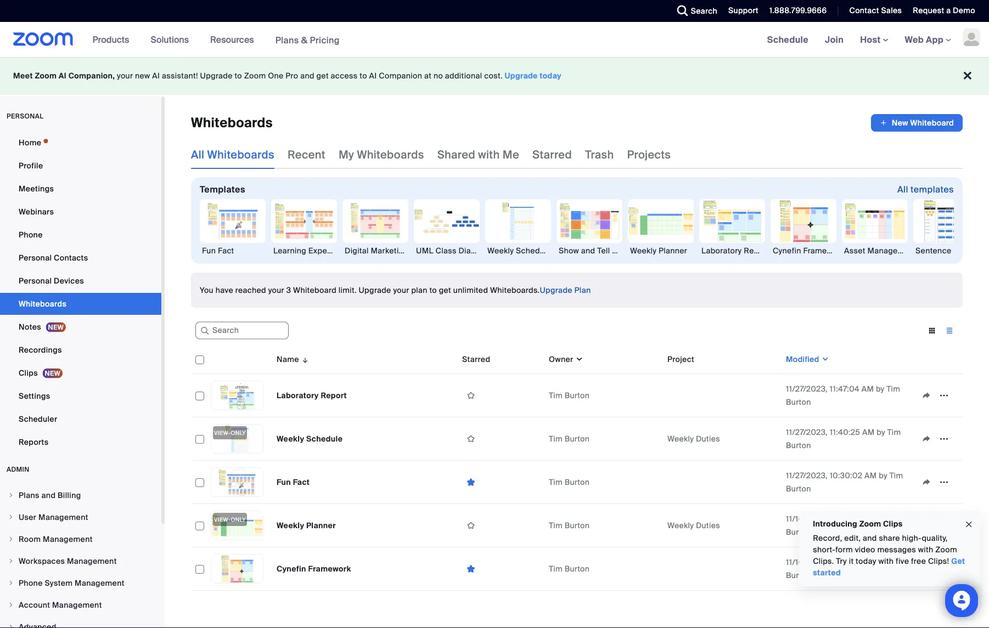 Task type: vqa. For each thing, say whether or not it's contained in the screenshot.
2nd "to"
no



Task type: describe. For each thing, give the bounding box(es) containing it.
settings link
[[0, 386, 161, 408]]

thumbnail of laboratory report image
[[211, 382, 263, 410]]

learning experience canvas element
[[271, 246, 381, 256]]

digital
[[345, 246, 369, 256]]

it
[[849, 557, 854, 567]]

whiteboards inside personal menu menu
[[19, 299, 67, 309]]

tim inside 11/27/2023, 10:30:02 am by tim burton
[[890, 471, 904, 481]]

burton inside 11/27/2023, 11:47:04 am by tim burton
[[786, 397, 812, 408]]

asset management element
[[843, 246, 918, 256]]

0 vertical spatial a
[[947, 5, 951, 16]]

twist
[[636, 246, 655, 256]]

search
[[691, 6, 718, 16]]

product information navigation
[[84, 22, 348, 58]]

show and tell with a twist button
[[557, 199, 655, 256]]

weekly schedule button
[[486, 199, 552, 256]]

1 vertical spatial fact
[[293, 478, 310, 488]]

down image
[[820, 354, 830, 365]]

home link
[[0, 132, 161, 154]]

Search text field
[[196, 322, 289, 340]]

11/16/2023, for 11/16/2023, 8:10:12 am by tim burton
[[786, 558, 828, 568]]

request
[[914, 5, 945, 16]]

your inside meet zoom ai companion, footer
[[117, 71, 133, 81]]

am for 11:40:25
[[863, 428, 875, 438]]

application for 11/27/2023, 10:30:02 am by tim burton
[[918, 475, 959, 491]]

0 horizontal spatial report
[[321, 391, 347, 401]]

by for 11/16/2023, 8:10:12 am by tim burton
[[872, 558, 881, 568]]

sentence maker button
[[914, 199, 980, 256]]

1 horizontal spatial your
[[268, 285, 284, 295]]

8:12:01
[[830, 514, 856, 525]]

digital marketing canvas button
[[343, 199, 438, 256]]

personal for personal contacts
[[19, 253, 52, 263]]

app
[[927, 34, 944, 45]]

demo
[[954, 5, 976, 16]]

1 vertical spatial laboratory report
[[277, 391, 347, 401]]

workspaces management menu item
[[0, 551, 161, 572]]

report inside button
[[744, 246, 770, 256]]

share image for 11/27/2023, 10:30:02 am by tim burton
[[918, 478, 936, 488]]

laboratory report element
[[700, 246, 770, 256]]

uml class diagram button
[[414, 199, 491, 256]]

record,
[[813, 534, 843, 544]]

right image for plans and billing
[[8, 493, 14, 499]]

&
[[301, 34, 308, 46]]

cell for 11/27/2023, 10:30:02 am by tim burton
[[663, 461, 782, 505]]

web
[[905, 34, 924, 45]]

contact sales
[[850, 5, 903, 16]]

add image
[[880, 118, 888, 129]]

whiteboards up templates
[[207, 148, 275, 162]]

try
[[837, 557, 847, 567]]

settings
[[19, 391, 50, 401]]

weekly planner element
[[628, 246, 694, 256]]

admin menu menu
[[0, 486, 161, 629]]

record, edit, and share high-quality, short-form video messages with zoom clips. try it today with five free clips!
[[813, 534, 958, 567]]

started
[[813, 568, 841, 579]]

view- for weekly planner
[[214, 517, 231, 524]]

tim inside 11/16/2023, 8:12:01 am by tim burton
[[883, 514, 897, 525]]

schedule link
[[759, 22, 817, 57]]

list mode, selected image
[[941, 326, 959, 336]]

laboratory report inside button
[[702, 246, 770, 256]]

learning experience canvas
[[274, 246, 381, 256]]

additional
[[445, 71, 482, 81]]

tim burton for 11/27/2023, 10:30:02 am by tim burton
[[549, 478, 590, 488]]

personal contacts
[[19, 253, 88, 263]]

whiteboards link
[[0, 293, 161, 315]]

3
[[287, 285, 291, 295]]

recordings
[[19, 345, 62, 355]]

only for weekly schedule
[[231, 430, 246, 437]]

by for 11/27/2023, 10:30:02 am by tim burton
[[879, 471, 888, 481]]

0 horizontal spatial framework
[[308, 564, 351, 574]]

introducing zoom clips
[[813, 519, 903, 529]]

meetings navigation
[[759, 22, 990, 58]]

my
[[339, 148, 354, 162]]

user management menu item
[[0, 507, 161, 528]]

personal for personal devices
[[19, 276, 52, 286]]

11:47:04
[[830, 384, 860, 394]]

one
[[268, 71, 284, 81]]

weekly duties for 11/16/2023,
[[668, 521, 721, 531]]

messages
[[878, 545, 917, 556]]

application for 11/27/2023, 11:47:04 am by tim burton
[[918, 388, 959, 404]]

2 ai from the left
[[152, 71, 160, 81]]

whiteboards.
[[490, 285, 540, 295]]

and inside record, edit, and share high-quality, short-form video messages with zoom clips. try it today with five free clips!
[[863, 534, 877, 544]]

introducing
[[813, 519, 858, 529]]

11/27/2023, 10:30:02 am by tim burton
[[786, 471, 904, 494]]

10:30:02
[[830, 471, 863, 481]]

plans and billing
[[19, 491, 81, 501]]

weekly duties for 11/27/2023,
[[668, 434, 721, 444]]

personal contacts link
[[0, 247, 161, 269]]

web app
[[905, 34, 944, 45]]

account management menu item
[[0, 595, 161, 616]]

1 vertical spatial clips
[[884, 519, 903, 529]]

cost.
[[485, 71, 503, 81]]

weekly schedule element
[[486, 246, 552, 256]]

pricing
[[310, 34, 340, 46]]

room management
[[19, 535, 93, 545]]

11:40:25
[[830, 428, 861, 438]]

today inside meet zoom ai companion, footer
[[540, 71, 562, 81]]

3 ai from the left
[[369, 71, 377, 81]]

upgrade right cost.
[[505, 71, 538, 81]]

canvas for learning experience canvas
[[353, 246, 381, 256]]

new
[[892, 118, 909, 128]]

tim inside 11/16/2023, 8:10:12 am by tim burton
[[883, 558, 897, 568]]

contact
[[850, 5, 880, 16]]

experience
[[309, 246, 351, 256]]

click to unstar the whiteboard cynefin framework image
[[462, 564, 480, 575]]

phone system management
[[19, 579, 125, 589]]

asset
[[845, 246, 866, 256]]

tell
[[598, 246, 610, 256]]

pro
[[286, 71, 298, 81]]

1 vertical spatial get
[[439, 285, 452, 295]]

click to unstar the whiteboard fun fact image
[[462, 478, 480, 488]]

schedule inside button
[[516, 246, 552, 256]]

click to star the whiteboard laboratory report image
[[462, 391, 480, 401]]

11/27/2023, 11:47:04 am by tim burton
[[786, 384, 901, 408]]

arrow down image
[[299, 353, 309, 366]]

reports link
[[0, 432, 161, 454]]

all for all whiteboards
[[191, 148, 205, 162]]

more options for weekly schedule image
[[936, 434, 953, 444]]

asset management
[[845, 246, 918, 256]]

you have reached your 3 whiteboard limit. upgrade your plan to get unlimited whiteboards. upgrade plan
[[200, 285, 591, 295]]

am for 8:10:12
[[858, 558, 870, 568]]

right image for workspaces management
[[8, 559, 14, 565]]

cynefin framework element
[[771, 246, 845, 256]]

weekly schedule inside weekly schedule element
[[488, 246, 552, 256]]

owner
[[549, 355, 574, 365]]

sales
[[882, 5, 903, 16]]

close image
[[965, 519, 974, 531]]

management for account management
[[52, 601, 102, 611]]

tim burton for 11/27/2023, 11:40:25 am by tim burton
[[549, 434, 590, 444]]

user management
[[19, 513, 88, 523]]

today inside record, edit, and share high-quality, short-form video messages with zoom clips. try it today with five free clips!
[[856, 557, 877, 567]]

application containing name
[[191, 345, 963, 592]]

am for 10:30:02
[[865, 471, 877, 481]]

right image for account management
[[8, 602, 14, 609]]

diagram
[[459, 246, 491, 256]]

unlimited
[[454, 285, 488, 295]]

five
[[896, 557, 910, 567]]

webinars
[[19, 207, 54, 217]]

duties for 11/27/2023,
[[696, 434, 721, 444]]

digital marketing canvas element
[[343, 246, 438, 256]]

fun fact element
[[200, 246, 266, 256]]

clips!
[[929, 557, 950, 567]]

devices
[[54, 276, 84, 286]]

recordings link
[[0, 339, 161, 361]]

show and tell with a twist element
[[557, 246, 655, 256]]

burton inside "11/27/2023, 11:40:25 am by tim burton"
[[786, 441, 812, 451]]

fun inside "fun fact" element
[[202, 246, 216, 256]]

down image
[[574, 354, 584, 365]]

view- for weekly schedule
[[214, 430, 231, 437]]

templates
[[911, 184, 955, 195]]

thumbnail of fun fact image
[[211, 468, 263, 497]]

more options for laboratory report image
[[936, 391, 953, 401]]

whiteboards right my
[[357, 148, 424, 162]]

tim inside 11/27/2023, 11:47:04 am by tim burton
[[887, 384, 901, 394]]

with down messages
[[879, 557, 894, 567]]

get
[[952, 557, 966, 567]]

request a demo
[[914, 5, 976, 16]]

phone for phone system management
[[19, 579, 43, 589]]

clips link
[[0, 362, 161, 384]]

by for 11/27/2023, 11:40:25 am by tim burton
[[877, 428, 886, 438]]

scheduler
[[19, 414, 57, 425]]

new whiteboard
[[892, 118, 955, 128]]

tim burton for 11/16/2023, 8:12:01 am by tim burton
[[549, 521, 590, 531]]

4 right image from the top
[[8, 624, 14, 629]]

application for 11/27/2023, 11:40:25 am by tim burton
[[918, 431, 959, 448]]

notes
[[19, 322, 41, 332]]

zoom left one
[[244, 71, 266, 81]]

framework inside button
[[804, 246, 845, 256]]

room management menu item
[[0, 529, 161, 550]]

no
[[434, 71, 443, 81]]

upgrade today link
[[505, 71, 562, 81]]

1 vertical spatial fun
[[277, 478, 291, 488]]

zoom inside record, edit, and share high-quality, short-form video messages with zoom clips. try it today with five free clips!
[[936, 545, 958, 556]]

shared
[[438, 148, 476, 162]]

quality,
[[922, 534, 948, 544]]

show
[[559, 246, 579, 256]]

sentence
[[916, 246, 952, 256]]

1 vertical spatial weekly schedule
[[277, 434, 343, 444]]

join link
[[817, 22, 852, 57]]



Task type: locate. For each thing, give the bounding box(es) containing it.
get inside meet zoom ai companion, footer
[[317, 71, 329, 81]]

management for room management
[[43, 535, 93, 545]]

11/27/2023, for 11/27/2023, 10:30:02 am by tim burton
[[786, 471, 828, 481]]

and
[[301, 71, 315, 81], [581, 246, 596, 256], [41, 491, 56, 501], [863, 534, 877, 544]]

zoom up the clips!
[[936, 545, 958, 556]]

to right plan on the left top of page
[[430, 285, 437, 295]]

personal devices link
[[0, 270, 161, 292]]

1 right image from the top
[[8, 493, 14, 499]]

2 phone from the top
[[19, 579, 43, 589]]

get left unlimited
[[439, 285, 452, 295]]

all left templates
[[898, 184, 909, 195]]

zoom up 'edit,'
[[860, 519, 882, 529]]

whiteboard right 3
[[293, 285, 337, 295]]

1 only from the top
[[231, 430, 246, 437]]

11/27/2023, inside "11/27/2023, 11:40:25 am by tim burton"
[[786, 428, 828, 438]]

cynefin framework
[[773, 246, 845, 256], [277, 564, 351, 574]]

with inside tabs of all whiteboard page tab list
[[478, 148, 500, 162]]

upgrade left plan
[[540, 285, 573, 295]]

burton
[[565, 391, 590, 401], [786, 397, 812, 408], [565, 434, 590, 444], [786, 441, 812, 451], [565, 478, 590, 488], [786, 484, 812, 494], [565, 521, 590, 531], [786, 528, 812, 538], [565, 564, 590, 574], [786, 571, 812, 581]]

1 vertical spatial share image
[[918, 434, 936, 444]]

and left billing
[[41, 491, 56, 501]]

1.888.799.9666 button up schedule 'link'
[[770, 5, 827, 16]]

a left demo
[[947, 5, 951, 16]]

2 vertical spatial 11/27/2023,
[[786, 471, 828, 481]]

0 vertical spatial laboratory report
[[702, 246, 770, 256]]

1 phone from the top
[[19, 230, 43, 240]]

1 11/27/2023, from the top
[[786, 384, 828, 394]]

2 personal from the top
[[19, 276, 52, 286]]

0 horizontal spatial get
[[317, 71, 329, 81]]

share image for 11/27/2023, 11:47:04 am by tim burton
[[918, 391, 936, 401]]

banner
[[0, 22, 990, 58]]

personal devices
[[19, 276, 84, 286]]

2 view- from the top
[[214, 517, 231, 524]]

am right 11:40:25
[[863, 428, 875, 438]]

1 vertical spatial fun fact
[[277, 478, 310, 488]]

11/27/2023, down modified dropdown button
[[786, 384, 828, 394]]

0 vertical spatial fun fact
[[202, 246, 234, 256]]

1 vertical spatial 11/27/2023,
[[786, 428, 828, 438]]

name
[[277, 355, 299, 365]]

learning experience canvas button
[[271, 199, 381, 256]]

templates
[[200, 184, 245, 195]]

by inside 11/27/2023, 11:47:04 am by tim burton
[[877, 384, 885, 394]]

1 horizontal spatial fact
[[293, 478, 310, 488]]

canvas for digital marketing canvas
[[411, 246, 438, 256]]

0 horizontal spatial weekly planner
[[277, 521, 336, 531]]

1 vertical spatial laboratory
[[277, 391, 319, 401]]

right image inside the room management menu item
[[8, 537, 14, 543]]

user
[[19, 513, 36, 523]]

0 vertical spatial only
[[231, 430, 246, 437]]

0 vertical spatial schedule
[[768, 34, 809, 45]]

meet zoom ai companion, footer
[[0, 57, 990, 95]]

burton inside 11/27/2023, 10:30:02 am by tim burton
[[786, 484, 812, 494]]

by for 11/27/2023, 11:47:04 am by tim burton
[[877, 384, 885, 394]]

fun right thumbnail of fun fact at the bottom left
[[277, 478, 291, 488]]

1 tim burton from the top
[[549, 391, 590, 401]]

1 ai from the left
[[59, 71, 66, 81]]

0 vertical spatial phone
[[19, 230, 43, 240]]

by inside 11/27/2023, 10:30:02 am by tim burton
[[879, 471, 888, 481]]

1 vertical spatial view-only
[[214, 517, 246, 524]]

tim inside "11/27/2023, 11:40:25 am by tim burton"
[[888, 428, 902, 438]]

only down thumbnail of laboratory report
[[231, 430, 246, 437]]

with inside button
[[612, 246, 628, 256]]

1 vertical spatial cynefin framework
[[277, 564, 351, 574]]

weekly schedule
[[488, 246, 552, 256], [277, 434, 343, 444]]

0 vertical spatial 11/27/2023,
[[786, 384, 828, 394]]

trash
[[586, 148, 614, 162]]

management for asset management
[[868, 246, 918, 256]]

zoom
[[35, 71, 57, 81], [244, 71, 266, 81], [860, 519, 882, 529], [936, 545, 958, 556]]

menu item
[[0, 617, 161, 629]]

right image inside user management menu item
[[8, 515, 14, 521]]

cynefin right laboratory report element
[[773, 246, 802, 256]]

am inside "11/27/2023, 11:40:25 am by tim burton"
[[863, 428, 875, 438]]

0 horizontal spatial starred
[[462, 355, 491, 365]]

by inside 11/16/2023, 8:10:12 am by tim burton
[[872, 558, 881, 568]]

by inside "11/27/2023, 11:40:25 am by tim burton"
[[877, 428, 886, 438]]

11/27/2023, left '10:30:02' on the bottom right
[[786, 471, 828, 481]]

11/27/2023, inside 11/27/2023, 10:30:02 am by tim burton
[[786, 471, 828, 481]]

0 horizontal spatial your
[[117, 71, 133, 81]]

1 duties from the top
[[696, 434, 721, 444]]

0 horizontal spatial laboratory report
[[277, 391, 347, 401]]

phone inside phone link
[[19, 230, 43, 240]]

11/16/2023, for 11/16/2023, 8:12:01 am by tim burton
[[786, 514, 828, 525]]

11/27/2023, 11:40:25 am by tim burton
[[786, 428, 902, 451]]

2 vertical spatial cell
[[663, 548, 782, 592]]

web app button
[[905, 34, 952, 45]]

get left access
[[317, 71, 329, 81]]

and inside menu item
[[41, 491, 56, 501]]

right image left "account"
[[8, 602, 14, 609]]

0 horizontal spatial planner
[[306, 521, 336, 531]]

fact inside button
[[218, 246, 234, 256]]

plans inside menu item
[[19, 491, 39, 501]]

1 cell from the top
[[663, 375, 782, 418]]

3 right image from the top
[[8, 602, 14, 609]]

fun fact inside "fun fact" element
[[202, 246, 234, 256]]

only for weekly planner
[[231, 517, 246, 524]]

3 cell from the top
[[663, 548, 782, 592]]

uml class diagram element
[[414, 246, 491, 256]]

am inside 11/27/2023, 10:30:02 am by tim burton
[[865, 471, 877, 481]]

1 vertical spatial personal
[[19, 276, 52, 286]]

click to star the whiteboard weekly planner image
[[462, 521, 480, 531]]

right image inside account management menu item
[[8, 602, 14, 609]]

0 horizontal spatial clips
[[19, 368, 38, 378]]

right image for phone system management
[[8, 581, 14, 587]]

thumbnail of cynefin framework image
[[211, 555, 263, 584]]

11/16/2023, inside 11/16/2023, 8:12:01 am by tim burton
[[786, 514, 828, 525]]

11/27/2023, inside 11/27/2023, 11:47:04 am by tim burton
[[786, 384, 828, 394]]

1 horizontal spatial laboratory report
[[702, 246, 770, 256]]

0 vertical spatial weekly schedule
[[488, 246, 552, 256]]

click to star the whiteboard weekly schedule image
[[462, 434, 480, 444]]

reports
[[19, 437, 49, 448]]

1 vertical spatial planner
[[306, 521, 336, 531]]

0 vertical spatial today
[[540, 71, 562, 81]]

0 vertical spatial fact
[[218, 246, 234, 256]]

right image down admin
[[8, 493, 14, 499]]

0 horizontal spatial fact
[[218, 246, 234, 256]]

1 right image from the top
[[8, 515, 14, 521]]

1 horizontal spatial starred
[[533, 148, 572, 162]]

clips up share
[[884, 519, 903, 529]]

and up video
[[863, 534, 877, 544]]

phone down webinars
[[19, 230, 43, 240]]

laboratory inside button
[[702, 246, 742, 256]]

cynefin inside button
[[773, 246, 802, 256]]

personal
[[7, 112, 44, 121]]

starred down whiteboards application
[[533, 148, 572, 162]]

all inside tab list
[[191, 148, 205, 162]]

planner inside 'button'
[[659, 246, 688, 256]]

solutions
[[151, 34, 189, 45]]

digital marketing canvas
[[345, 246, 438, 256]]

0 horizontal spatial today
[[540, 71, 562, 81]]

2 right image from the top
[[8, 559, 14, 565]]

2 horizontal spatial ai
[[369, 71, 377, 81]]

0 vertical spatial starred
[[533, 148, 572, 162]]

management down billing
[[38, 513, 88, 523]]

management inside menu item
[[75, 579, 125, 589]]

weekly inside 'button'
[[631, 246, 657, 256]]

a inside show and tell with a twist element
[[630, 246, 634, 256]]

3 11/27/2023, from the top
[[786, 471, 828, 481]]

assistant!
[[162, 71, 198, 81]]

sentence maker element
[[914, 246, 980, 256]]

0 horizontal spatial plans
[[19, 491, 39, 501]]

share image up more options for fun fact 'image'
[[918, 434, 936, 444]]

personal up personal devices
[[19, 253, 52, 263]]

right image for user management
[[8, 515, 14, 521]]

application
[[191, 345, 963, 592], [918, 388, 959, 404], [918, 431, 959, 448], [918, 475, 959, 491]]

view- down thumbnail of laboratory report
[[214, 430, 231, 437]]

cell for 11/16/2023, 8:10:12 am by tim burton
[[663, 548, 782, 592]]

by right 11:47:04
[[877, 384, 885, 394]]

2 tim burton from the top
[[549, 434, 590, 444]]

am right 8:12:01
[[858, 514, 870, 525]]

0 horizontal spatial laboratory
[[277, 391, 319, 401]]

management right asset
[[868, 246, 918, 256]]

duties for 11/16/2023,
[[696, 521, 721, 531]]

tim burton for 11/27/2023, 11:47:04 am by tim burton
[[549, 391, 590, 401]]

0 horizontal spatial fun
[[202, 246, 216, 256]]

am right it
[[858, 558, 870, 568]]

clips
[[19, 368, 38, 378], [884, 519, 903, 529]]

0 horizontal spatial weekly schedule
[[277, 434, 343, 444]]

1 horizontal spatial clips
[[884, 519, 903, 529]]

modified
[[786, 355, 820, 365]]

your left plan on the left top of page
[[393, 285, 410, 295]]

0 horizontal spatial a
[[630, 246, 634, 256]]

11/16/2023, up record,
[[786, 514, 828, 525]]

2 right image from the top
[[8, 537, 14, 543]]

tim
[[887, 384, 901, 394], [549, 391, 563, 401], [888, 428, 902, 438], [549, 434, 563, 444], [890, 471, 904, 481], [549, 478, 563, 488], [883, 514, 897, 525], [549, 521, 563, 531], [883, 558, 897, 568], [549, 564, 563, 574]]

share image
[[918, 391, 936, 401], [918, 434, 936, 444], [918, 478, 936, 488]]

11/27/2023, for 11/27/2023, 11:40:25 am by tim burton
[[786, 428, 828, 438]]

owner button
[[549, 354, 584, 365]]

whiteboards inside application
[[191, 115, 273, 132]]

share image up 'more options for weekly schedule' image
[[918, 391, 936, 401]]

companion,
[[68, 71, 115, 81]]

more options for fun fact image
[[936, 478, 953, 488]]

by inside 11/16/2023, 8:12:01 am by tim burton
[[872, 514, 881, 525]]

0 vertical spatial plans
[[276, 34, 299, 46]]

am
[[862, 384, 874, 394], [863, 428, 875, 438], [865, 471, 877, 481], [858, 514, 870, 525], [858, 558, 870, 568]]

fun
[[202, 246, 216, 256], [277, 478, 291, 488]]

meet zoom ai companion, your new ai assistant! upgrade to zoom one pro and get access to ai companion at no additional cost. upgrade today
[[13, 71, 562, 81]]

by right '10:30:02' on the bottom right
[[879, 471, 888, 481]]

1 vertical spatial right image
[[8, 559, 14, 565]]

1 horizontal spatial weekly schedule
[[488, 246, 552, 256]]

upgrade right limit.
[[359, 285, 391, 295]]

right image inside workspaces management menu item
[[8, 559, 14, 565]]

products button
[[93, 22, 134, 57]]

right image inside phone system management menu item
[[8, 581, 14, 587]]

1 horizontal spatial cynefin framework
[[773, 246, 845, 256]]

solutions button
[[151, 22, 194, 57]]

and left 'tell' on the right
[[581, 246, 596, 256]]

view- down thumbnail of fun fact at the bottom left
[[214, 517, 231, 524]]

only
[[231, 430, 246, 437], [231, 517, 246, 524]]

clips up settings
[[19, 368, 38, 378]]

new whiteboard button
[[872, 114, 963, 132]]

right image
[[8, 515, 14, 521], [8, 537, 14, 543], [8, 581, 14, 587], [8, 624, 14, 629]]

short-
[[813, 545, 836, 556]]

0 vertical spatial report
[[744, 246, 770, 256]]

3 right image from the top
[[8, 581, 14, 587]]

burton inside 11/16/2023, 8:10:12 am by tim burton
[[786, 571, 812, 581]]

whiteboards up all whiteboards
[[191, 115, 273, 132]]

whiteboards application
[[191, 114, 963, 132]]

weekly planner
[[631, 246, 688, 256], [277, 521, 336, 531]]

view-only for weekly schedule
[[214, 430, 246, 437]]

0 vertical spatial whiteboard
[[911, 118, 955, 128]]

meetings link
[[0, 178, 161, 200]]

view-only down thumbnail of fun fact at the bottom left
[[214, 517, 246, 524]]

cynefin right thumbnail of cynefin framework
[[277, 564, 306, 574]]

burton inside 11/16/2023, 8:12:01 am by tim burton
[[786, 528, 812, 538]]

reached
[[235, 285, 266, 295]]

project
[[668, 355, 695, 365]]

right image
[[8, 493, 14, 499], [8, 559, 14, 565], [8, 602, 14, 609]]

1 horizontal spatial a
[[947, 5, 951, 16]]

today down video
[[856, 557, 877, 567]]

11/27/2023, left 11:40:25
[[786, 428, 828, 438]]

0 vertical spatial view-
[[214, 430, 231, 437]]

by
[[877, 384, 885, 394], [877, 428, 886, 438], [879, 471, 888, 481], [872, 514, 881, 525], [872, 558, 881, 568]]

am inside 11/16/2023, 8:12:01 am by tim burton
[[858, 514, 870, 525]]

management down the room management menu item
[[67, 557, 117, 567]]

0 vertical spatial right image
[[8, 493, 14, 499]]

11/27/2023, for 11/27/2023, 11:47:04 am by tim burton
[[786, 384, 828, 394]]

projects
[[627, 148, 671, 162]]

only down thumbnail of fun fact at the bottom left
[[231, 517, 246, 524]]

and inside button
[[581, 246, 596, 256]]

upgrade plan button
[[540, 282, 591, 299]]

1 horizontal spatial planner
[[659, 246, 688, 256]]

home
[[19, 138, 41, 148]]

0 horizontal spatial cynefin framework
[[277, 564, 351, 574]]

am for 8:12:01
[[858, 514, 870, 525]]

phone for phone
[[19, 230, 43, 240]]

management for workspaces management
[[67, 557, 117, 567]]

2 canvas from the left
[[411, 246, 438, 256]]

all for all templates
[[898, 184, 909, 195]]

plans inside product information 'navigation'
[[276, 34, 299, 46]]

1 horizontal spatial plans
[[276, 34, 299, 46]]

am inside 11/27/2023, 11:47:04 am by tim burton
[[862, 384, 874, 394]]

system
[[45, 579, 73, 589]]

2 vertical spatial schedule
[[306, 434, 343, 444]]

weekly planner inside 'button'
[[631, 246, 688, 256]]

view-only down thumbnail of laboratory report
[[214, 430, 246, 437]]

plans up user
[[19, 491, 39, 501]]

grid mode, not selected image
[[924, 326, 941, 336]]

1 horizontal spatial all
[[898, 184, 909, 195]]

2 cell from the top
[[663, 461, 782, 505]]

3 tim burton from the top
[[549, 478, 590, 488]]

right image left workspaces
[[8, 559, 14, 565]]

all up templates
[[191, 148, 205, 162]]

11/16/2023, inside 11/16/2023, 8:10:12 am by tim burton
[[786, 558, 828, 568]]

1 horizontal spatial fun fact
[[277, 478, 310, 488]]

1 vertical spatial whiteboard
[[293, 285, 337, 295]]

and inside meet zoom ai companion, footer
[[301, 71, 315, 81]]

am right 11:47:04
[[862, 384, 874, 394]]

your left new
[[117, 71, 133, 81]]

0 horizontal spatial fun fact
[[202, 246, 234, 256]]

2 horizontal spatial to
[[430, 285, 437, 295]]

1 personal from the top
[[19, 253, 52, 263]]

thumbnail of weekly schedule image
[[211, 425, 263, 454]]

your
[[117, 71, 133, 81], [268, 285, 284, 295], [393, 285, 410, 295]]

0 horizontal spatial to
[[235, 71, 242, 81]]

starred
[[533, 148, 572, 162], [462, 355, 491, 365]]

0 vertical spatial framework
[[804, 246, 845, 256]]

fun up you
[[202, 246, 216, 256]]

maker
[[954, 246, 977, 256]]

1 weekly duties from the top
[[668, 434, 721, 444]]

2 horizontal spatial schedule
[[768, 34, 809, 45]]

canvas inside button
[[353, 246, 381, 256]]

1 vertical spatial all
[[898, 184, 909, 195]]

by for 11/16/2023, 8:12:01 am by tim burton
[[872, 514, 881, 525]]

edit,
[[845, 534, 861, 544]]

contacts
[[54, 253, 88, 263]]

2 duties from the top
[[696, 521, 721, 531]]

profile picture image
[[963, 29, 981, 46]]

limit.
[[339, 285, 357, 295]]

clips.
[[813, 557, 834, 567]]

1 horizontal spatial to
[[360, 71, 367, 81]]

0 horizontal spatial schedule
[[306, 434, 343, 444]]

1 vertical spatial phone
[[19, 579, 43, 589]]

whiteboard right new
[[911, 118, 955, 128]]

cell
[[663, 375, 782, 418], [663, 461, 782, 505], [663, 548, 782, 592]]

share image for 11/27/2023, 11:40:25 am by tim burton
[[918, 434, 936, 444]]

ai left companion
[[369, 71, 377, 81]]

management inside button
[[868, 246, 918, 256]]

0 vertical spatial cell
[[663, 375, 782, 418]]

weekly inside button
[[488, 246, 514, 256]]

0 vertical spatial 11/16/2023,
[[786, 514, 828, 525]]

1 vertical spatial weekly planner
[[277, 521, 336, 531]]

and right pro at the left of the page
[[301, 71, 315, 81]]

management up workspaces management
[[43, 535, 93, 545]]

3 share image from the top
[[918, 478, 936, 488]]

sentence maker
[[916, 246, 977, 256]]

zoom logo image
[[13, 32, 73, 46]]

view-
[[214, 430, 231, 437], [214, 517, 231, 524]]

all templates
[[898, 184, 955, 195]]

management down workspaces management menu item
[[75, 579, 125, 589]]

to down resources dropdown button
[[235, 71, 242, 81]]

personal down personal contacts
[[19, 276, 52, 286]]

tim burton for 11/16/2023, 8:10:12 am by tim burton
[[549, 564, 590, 574]]

management for user management
[[38, 513, 88, 523]]

schedule inside 'link'
[[768, 34, 809, 45]]

all templates button
[[898, 181, 955, 198]]

1 horizontal spatial canvas
[[411, 246, 438, 256]]

2 11/27/2023, from the top
[[786, 428, 828, 438]]

to
[[235, 71, 242, 81], [360, 71, 367, 81], [430, 285, 437, 295]]

personal
[[19, 253, 52, 263], [19, 276, 52, 286]]

with
[[478, 148, 500, 162], [612, 246, 628, 256], [919, 545, 934, 556], [879, 557, 894, 567]]

2 11/16/2023, from the top
[[786, 558, 828, 568]]

1 vertical spatial a
[[630, 246, 634, 256]]

1 view- from the top
[[214, 430, 231, 437]]

8:10:12
[[830, 558, 856, 568]]

4 tim burton from the top
[[549, 521, 590, 531]]

am right '10:30:02' on the bottom right
[[865, 471, 877, 481]]

plan
[[412, 285, 428, 295]]

1 horizontal spatial get
[[439, 285, 452, 295]]

whiteboard inside button
[[911, 118, 955, 128]]

0 horizontal spatial whiteboard
[[293, 285, 337, 295]]

upgrade down product information 'navigation'
[[200, 71, 233, 81]]

at
[[425, 71, 432, 81]]

ai right new
[[152, 71, 160, 81]]

5 tim burton from the top
[[549, 564, 590, 574]]

planner
[[659, 246, 688, 256], [306, 521, 336, 531]]

right image inside plans and billing menu item
[[8, 493, 14, 499]]

1 horizontal spatial fun
[[277, 478, 291, 488]]

share image down 'more options for weekly schedule' image
[[918, 478, 936, 488]]

thumbnail of weekly planner image
[[211, 512, 263, 540]]

by right 11:40:25
[[877, 428, 886, 438]]

right image for room management
[[8, 537, 14, 543]]

view-only for weekly planner
[[214, 517, 246, 524]]

phone up "account"
[[19, 579, 43, 589]]

laboratory report
[[702, 246, 770, 256], [277, 391, 347, 401]]

1 canvas from the left
[[353, 246, 381, 256]]

whiteboards down personal devices
[[19, 299, 67, 309]]

cynefin framework inside button
[[773, 246, 845, 256]]

account management
[[19, 601, 102, 611]]

form
[[836, 545, 853, 556]]

2 view-only from the top
[[214, 517, 246, 524]]

1 horizontal spatial cynefin
[[773, 246, 802, 256]]

plans left &
[[276, 34, 299, 46]]

to right access
[[360, 71, 367, 81]]

1.888.799.9666 button up join
[[762, 0, 830, 22]]

profile link
[[0, 155, 161, 177]]

me
[[503, 148, 520, 162]]

personal menu menu
[[0, 132, 161, 455]]

ai left companion,
[[59, 71, 66, 81]]

today
[[540, 71, 562, 81], [856, 557, 877, 567]]

by down video
[[872, 558, 881, 568]]

tabs of all whiteboard page tab list
[[191, 141, 671, 169]]

1 vertical spatial cynefin
[[277, 564, 306, 574]]

1 vertical spatial weekly duties
[[668, 521, 721, 531]]

1 vertical spatial view-
[[214, 517, 231, 524]]

1 view-only from the top
[[214, 430, 246, 437]]

1 vertical spatial cell
[[663, 461, 782, 505]]

all inside button
[[898, 184, 909, 195]]

phone link
[[0, 224, 161, 246]]

clips inside clips link
[[19, 368, 38, 378]]

cell for 11/27/2023, 11:47:04 am by tim burton
[[663, 375, 782, 418]]

recent
[[288, 148, 326, 162]]

account
[[19, 601, 50, 611]]

starred inside tabs of all whiteboard page tab list
[[533, 148, 572, 162]]

1 vertical spatial only
[[231, 517, 246, 524]]

0 vertical spatial view-only
[[214, 430, 246, 437]]

1 horizontal spatial laboratory
[[702, 246, 742, 256]]

11/16/2023, down short-
[[786, 558, 828, 568]]

canvas inside button
[[411, 246, 438, 256]]

ai
[[59, 71, 66, 81], [152, 71, 160, 81], [369, 71, 377, 81]]

plans for plans and billing
[[19, 491, 39, 501]]

today up whiteboards application
[[540, 71, 562, 81]]

0 vertical spatial fun
[[202, 246, 216, 256]]

banner containing products
[[0, 22, 990, 58]]

meetings
[[19, 184, 54, 194]]

0 horizontal spatial cynefin
[[277, 564, 306, 574]]

plans and billing menu item
[[0, 486, 161, 506]]

by up share
[[872, 514, 881, 525]]

plans for plans & pricing
[[276, 34, 299, 46]]

a left twist
[[630, 246, 634, 256]]

1 vertical spatial starred
[[462, 355, 491, 365]]

1 vertical spatial today
[[856, 557, 877, 567]]

search button
[[669, 0, 721, 22]]

1 11/16/2023, from the top
[[786, 514, 828, 525]]

2 share image from the top
[[918, 434, 936, 444]]

profile
[[19, 161, 43, 171]]

2 vertical spatial share image
[[918, 478, 936, 488]]

1 horizontal spatial weekly planner
[[631, 246, 688, 256]]

0 horizontal spatial ai
[[59, 71, 66, 81]]

1 vertical spatial 11/16/2023,
[[786, 558, 828, 568]]

your left 3
[[268, 285, 284, 295]]

with right 'tell' on the right
[[612, 246, 628, 256]]

1 vertical spatial report
[[321, 391, 347, 401]]

0 vertical spatial share image
[[918, 391, 936, 401]]

plan
[[575, 285, 591, 295]]

0 vertical spatial cynefin
[[773, 246, 802, 256]]

2 horizontal spatial your
[[393, 285, 410, 295]]

phone system management menu item
[[0, 573, 161, 594]]

starred up 'click to star the whiteboard laboratory report' "icon"
[[462, 355, 491, 365]]

1 vertical spatial framework
[[308, 564, 351, 574]]

with up free
[[919, 545, 934, 556]]

0 vertical spatial all
[[191, 148, 205, 162]]

am for 11:47:04
[[862, 384, 874, 394]]

management down phone system management menu item
[[52, 601, 102, 611]]

with left me
[[478, 148, 500, 162]]

2 weekly duties from the top
[[668, 521, 721, 531]]

2 only from the top
[[231, 517, 246, 524]]

1 share image from the top
[[918, 391, 936, 401]]

phone inside phone system management menu item
[[19, 579, 43, 589]]

room
[[19, 535, 41, 545]]

am inside 11/16/2023, 8:10:12 am by tim burton
[[858, 558, 870, 568]]

all
[[191, 148, 205, 162], [898, 184, 909, 195]]

zoom right meet
[[35, 71, 57, 81]]



